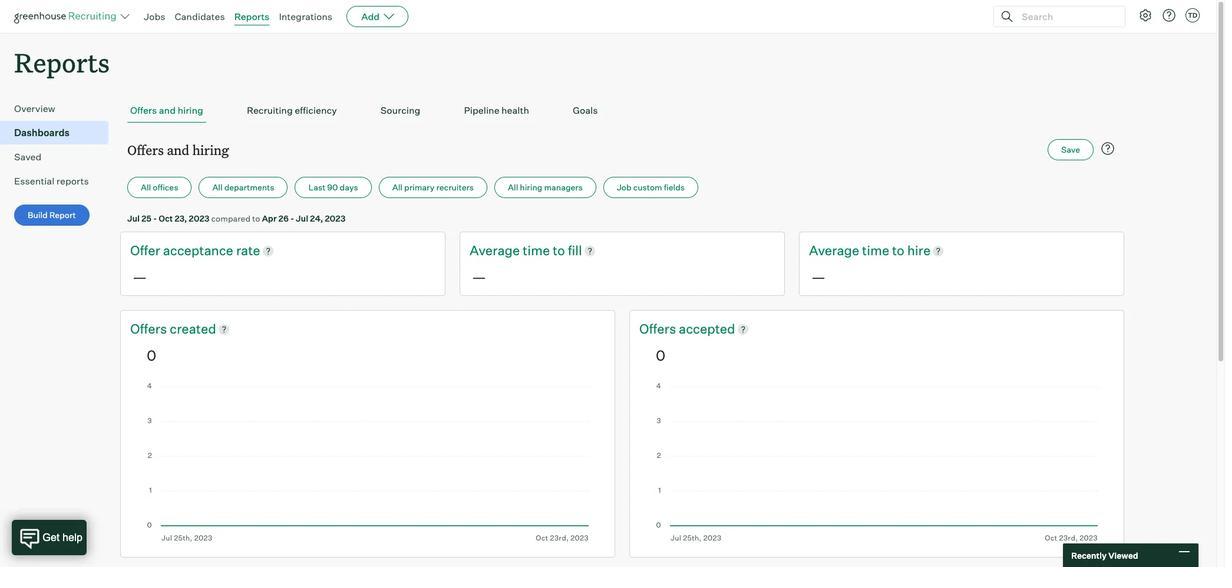 Task type: locate. For each thing, give the bounding box(es) containing it.
hiring inside button
[[520, 182, 543, 192]]

all primary recruiters
[[393, 182, 474, 192]]

24,
[[310, 214, 323, 224]]

accepted
[[679, 321, 736, 337]]

dashboards
[[14, 127, 70, 139]]

last
[[309, 182, 326, 192]]

created link
[[170, 320, 216, 338]]

2 2023 from the left
[[325, 214, 346, 224]]

0 vertical spatial and
[[159, 104, 176, 116]]

0 horizontal spatial -
[[153, 214, 157, 224]]

offers
[[130, 104, 157, 116], [127, 141, 164, 159], [130, 321, 170, 337], [640, 321, 679, 337]]

1 vertical spatial hiring
[[192, 141, 229, 159]]

offers link for created
[[130, 320, 170, 338]]

job custom fields
[[617, 182, 685, 192]]

1 horizontal spatial -
[[291, 214, 294, 224]]

reports down greenhouse recruiting image
[[14, 45, 110, 80]]

offer link
[[130, 242, 163, 260]]

to left the apr
[[252, 214, 260, 224]]

1 horizontal spatial to
[[553, 242, 565, 258]]

0 vertical spatial offers and hiring
[[130, 104, 203, 116]]

offers link
[[130, 320, 170, 338], [640, 320, 679, 338]]

2 time from the left
[[863, 242, 890, 258]]

- right the 26
[[291, 214, 294, 224]]

configure image
[[1139, 8, 1153, 22]]

all inside button
[[508, 182, 518, 192]]

days
[[340, 182, 358, 192]]

offers inside offers and hiring button
[[130, 104, 157, 116]]

0 horizontal spatial average
[[470, 242, 520, 258]]

0 horizontal spatial time
[[523, 242, 550, 258]]

save button
[[1048, 139, 1094, 160]]

td button
[[1186, 8, 1200, 22]]

1 horizontal spatial 2023
[[325, 214, 346, 224]]

1 horizontal spatial jul
[[296, 214, 308, 224]]

1 time from the left
[[523, 242, 550, 258]]

accepted link
[[679, 320, 736, 338]]

0 horizontal spatial average link
[[470, 242, 523, 260]]

all left offices
[[141, 182, 151, 192]]

1 horizontal spatial to link
[[893, 242, 908, 260]]

1 vertical spatial reports
[[14, 45, 110, 80]]

0 vertical spatial hiring
[[178, 104, 203, 116]]

1 horizontal spatial —
[[472, 268, 486, 286]]

2 average from the left
[[809, 242, 860, 258]]

to link for hire
[[893, 242, 908, 260]]

2 xychart image from the left
[[656, 383, 1098, 542]]

3 — from the left
[[812, 268, 826, 286]]

1 horizontal spatial average time to
[[809, 242, 908, 258]]

faq image
[[1101, 142, 1115, 156]]

0 horizontal spatial —
[[133, 268, 147, 286]]

average time to for fill
[[470, 242, 568, 258]]

time left hire
[[863, 242, 890, 258]]

acceptance
[[163, 242, 233, 258]]

add
[[361, 11, 380, 22]]

1 horizontal spatial xychart image
[[656, 383, 1098, 542]]

job custom fields button
[[604, 177, 699, 198]]

reports
[[234, 11, 270, 22], [14, 45, 110, 80]]

pipeline
[[464, 104, 500, 116]]

recruiters
[[437, 182, 474, 192]]

1 average time to from the left
[[470, 242, 568, 258]]

1 horizontal spatial average
[[809, 242, 860, 258]]

90
[[327, 182, 338, 192]]

departments
[[224, 182, 274, 192]]

rate
[[236, 242, 260, 258]]

time for hire
[[863, 242, 890, 258]]

time
[[523, 242, 550, 258], [863, 242, 890, 258]]

2 to link from the left
[[893, 242, 908, 260]]

1 horizontal spatial 0
[[656, 347, 666, 364]]

average link
[[470, 242, 523, 260], [809, 242, 863, 260]]

2 vertical spatial hiring
[[520, 182, 543, 192]]

0 horizontal spatial average time to
[[470, 242, 568, 258]]

greenhouse recruiting image
[[14, 9, 120, 24]]

0 horizontal spatial 2023
[[189, 214, 210, 224]]

primary
[[404, 182, 435, 192]]

average link for hire
[[809, 242, 863, 260]]

to left hire
[[893, 242, 905, 258]]

average
[[470, 242, 520, 258], [809, 242, 860, 258]]

recently viewed
[[1072, 550, 1139, 560]]

to link
[[553, 242, 568, 260], [893, 242, 908, 260]]

time for fill
[[523, 242, 550, 258]]

hiring inside button
[[178, 104, 203, 116]]

0 horizontal spatial to link
[[553, 242, 568, 260]]

1 horizontal spatial average link
[[809, 242, 863, 260]]

2 horizontal spatial —
[[812, 268, 826, 286]]

1 horizontal spatial time link
[[863, 242, 893, 260]]

0 for created
[[147, 347, 156, 364]]

2 time link from the left
[[863, 242, 893, 260]]

all for all primary recruiters
[[393, 182, 403, 192]]

to for hire
[[893, 242, 905, 258]]

1 horizontal spatial offers link
[[640, 320, 679, 338]]

0 horizontal spatial xychart image
[[147, 383, 589, 542]]

candidates link
[[175, 11, 225, 22]]

1 horizontal spatial reports
[[234, 11, 270, 22]]

0
[[147, 347, 156, 364], [656, 347, 666, 364]]

all departments
[[212, 182, 274, 192]]

saved
[[14, 151, 41, 163]]

viewed
[[1109, 550, 1139, 560]]

1 0 from the left
[[147, 347, 156, 364]]

2 — from the left
[[472, 268, 486, 286]]

2 horizontal spatial to
[[893, 242, 905, 258]]

1 xychart image from the left
[[147, 383, 589, 542]]

all
[[141, 182, 151, 192], [212, 182, 223, 192], [393, 182, 403, 192], [508, 182, 518, 192]]

sourcing
[[381, 104, 421, 116]]

1 average from the left
[[470, 242, 520, 258]]

average time to for hire
[[809, 242, 908, 258]]

essential reports link
[[14, 174, 104, 188]]

4 all from the left
[[508, 182, 518, 192]]

0 horizontal spatial offers link
[[130, 320, 170, 338]]

hiring
[[178, 104, 203, 116], [192, 141, 229, 159], [520, 182, 543, 192]]

reports right candidates link
[[234, 11, 270, 22]]

compared
[[211, 214, 251, 224]]

hire link
[[908, 242, 931, 260]]

2023 right 23,
[[189, 214, 210, 224]]

1 jul from the left
[[127, 214, 140, 224]]

2 average link from the left
[[809, 242, 863, 260]]

average for hire
[[809, 242, 860, 258]]

jul left 25
[[127, 214, 140, 224]]

time link left fill link
[[523, 242, 553, 260]]

1 average link from the left
[[470, 242, 523, 260]]

2 0 from the left
[[656, 347, 666, 364]]

-
[[153, 214, 157, 224], [291, 214, 294, 224]]

0 vertical spatial reports
[[234, 11, 270, 22]]

all left 'departments'
[[212, 182, 223, 192]]

and inside button
[[159, 104, 176, 116]]

1 to link from the left
[[553, 242, 568, 260]]

2 offers link from the left
[[640, 320, 679, 338]]

1 time link from the left
[[523, 242, 553, 260]]

Search text field
[[1019, 8, 1115, 25]]

average time to
[[470, 242, 568, 258], [809, 242, 908, 258]]

offers and hiring button
[[127, 99, 206, 123]]

fill
[[568, 242, 582, 258]]

time link for hire
[[863, 242, 893, 260]]

td
[[1189, 11, 1198, 19]]

2 - from the left
[[291, 214, 294, 224]]

2 average time to from the left
[[809, 242, 908, 258]]

time link
[[523, 242, 553, 260], [863, 242, 893, 260]]

all left 'managers'
[[508, 182, 518, 192]]

1 — from the left
[[133, 268, 147, 286]]

2023 right the 24,
[[325, 214, 346, 224]]

- right 25
[[153, 214, 157, 224]]

fill link
[[568, 242, 582, 260]]

0 horizontal spatial 0
[[147, 347, 156, 364]]

last 90 days button
[[295, 177, 372, 198]]

0 for accepted
[[656, 347, 666, 364]]

time link left hire link on the top right of page
[[863, 242, 893, 260]]

all hiring managers
[[508, 182, 583, 192]]

tab list containing offers and hiring
[[127, 99, 1118, 123]]

goals button
[[570, 99, 601, 123]]

0 horizontal spatial time link
[[523, 242, 553, 260]]

to link for fill
[[553, 242, 568, 260]]

health
[[502, 104, 529, 116]]

oct
[[159, 214, 173, 224]]

jul
[[127, 214, 140, 224], [296, 214, 308, 224]]

jul left the 24,
[[296, 214, 308, 224]]

candidates
[[175, 11, 225, 22]]

recruiting
[[247, 104, 293, 116]]

jul 25 - oct 23, 2023 compared to apr 26 - jul 24, 2023
[[127, 214, 346, 224]]

all inside 'button'
[[141, 182, 151, 192]]

last 90 days
[[309, 182, 358, 192]]

3 all from the left
[[393, 182, 403, 192]]

apr
[[262, 214, 277, 224]]

2 all from the left
[[212, 182, 223, 192]]

tab list
[[127, 99, 1118, 123]]

—
[[133, 268, 147, 286], [472, 268, 486, 286], [812, 268, 826, 286]]

and
[[159, 104, 176, 116], [167, 141, 189, 159]]

save
[[1062, 145, 1081, 155]]

1 horizontal spatial time
[[863, 242, 890, 258]]

0 horizontal spatial jul
[[127, 214, 140, 224]]

to left fill
[[553, 242, 565, 258]]

to
[[252, 214, 260, 224], [553, 242, 565, 258], [893, 242, 905, 258]]

add button
[[347, 6, 409, 27]]

1 offers link from the left
[[130, 320, 170, 338]]

all left primary
[[393, 182, 403, 192]]

jobs
[[144, 11, 165, 22]]

xychart image
[[147, 383, 589, 542], [656, 383, 1098, 542]]

time left fill
[[523, 242, 550, 258]]

1 all from the left
[[141, 182, 151, 192]]

td button
[[1184, 6, 1203, 25]]



Task type: vqa. For each thing, say whether or not it's contained in the screenshot.
leftmost time
yes



Task type: describe. For each thing, give the bounding box(es) containing it.
xychart image for created
[[147, 383, 589, 542]]

all primary recruiters button
[[379, 177, 488, 198]]

1 2023 from the left
[[189, 214, 210, 224]]

to for fill
[[553, 242, 565, 258]]

build
[[28, 210, 48, 220]]

offer acceptance
[[130, 242, 236, 258]]

jobs link
[[144, 11, 165, 22]]

average for fill
[[470, 242, 520, 258]]

essential
[[14, 175, 54, 187]]

build report
[[28, 210, 76, 220]]

25
[[141, 214, 152, 224]]

managers
[[544, 182, 583, 192]]

pipeline health button
[[461, 99, 532, 123]]

pipeline health
[[464, 104, 529, 116]]

recently
[[1072, 550, 1107, 560]]

offer
[[130, 242, 160, 258]]

average link for fill
[[470, 242, 523, 260]]

offices
[[153, 182, 178, 192]]

recruiting efficiency
[[247, 104, 337, 116]]

overview
[[14, 103, 55, 114]]

all offices button
[[127, 177, 192, 198]]

0 horizontal spatial to
[[252, 214, 260, 224]]

all offices
[[141, 182, 178, 192]]

overview link
[[14, 102, 104, 116]]

recruiting efficiency button
[[244, 99, 340, 123]]

23,
[[175, 214, 187, 224]]

acceptance link
[[163, 242, 236, 260]]

1 - from the left
[[153, 214, 157, 224]]

2 jul from the left
[[296, 214, 308, 224]]

26
[[279, 214, 289, 224]]

xychart image for accepted
[[656, 383, 1098, 542]]

all for all offices
[[141, 182, 151, 192]]

all for all departments
[[212, 182, 223, 192]]

report
[[49, 210, 76, 220]]

all hiring managers button
[[495, 177, 597, 198]]

time link for fill
[[523, 242, 553, 260]]

1 vertical spatial and
[[167, 141, 189, 159]]

reports link
[[234, 11, 270, 22]]

all departments button
[[199, 177, 288, 198]]

rate link
[[236, 242, 260, 260]]

— for fill
[[472, 268, 486, 286]]

job
[[617, 182, 632, 192]]

essential reports
[[14, 175, 89, 187]]

saved link
[[14, 150, 104, 164]]

all for all hiring managers
[[508, 182, 518, 192]]

0 horizontal spatial reports
[[14, 45, 110, 80]]

offers and hiring inside button
[[130, 104, 203, 116]]

custom
[[634, 182, 663, 192]]

created
[[170, 321, 216, 337]]

fields
[[664, 182, 685, 192]]

build report button
[[14, 205, 89, 226]]

sourcing button
[[378, 99, 424, 123]]

offers link for accepted
[[640, 320, 679, 338]]

reports
[[56, 175, 89, 187]]

1 vertical spatial offers and hiring
[[127, 141, 229, 159]]

integrations link
[[279, 11, 333, 22]]

goals
[[573, 104, 598, 116]]

integrations
[[279, 11, 333, 22]]

hire
[[908, 242, 931, 258]]

efficiency
[[295, 104, 337, 116]]

— for hire
[[812, 268, 826, 286]]

dashboards link
[[14, 126, 104, 140]]



